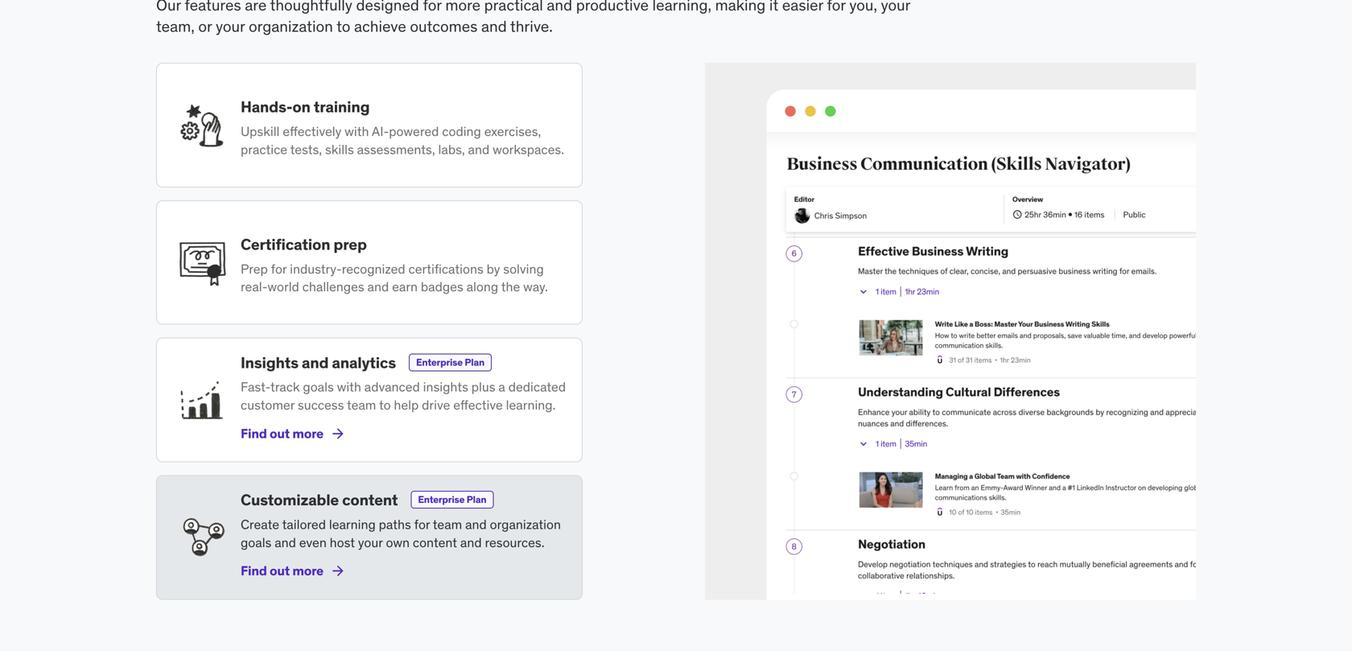 Task type: vqa. For each thing, say whether or not it's contained in the screenshot.
EFFECTIVELY
yes



Task type: describe. For each thing, give the bounding box(es) containing it.
insights and analytics
[[241, 353, 396, 372]]

paths
[[379, 516, 411, 533]]

earn
[[392, 279, 418, 295]]

with inside fast-track goals with advanced insights plus a dedicated customer success team to help drive effective learning.
[[337, 379, 361, 395]]

your inside create tailored learning paths for team and organization goals and even host your own content and resources.
[[358, 534, 383, 551]]

organization inside our features are thoughtfully designed for more practical and productive learning, making it easier for you, your team, or your organization to achieve outcomes and thrive.
[[249, 16, 333, 36]]

certifications
[[409, 261, 484, 277]]

learning focused on your goals tab list
[[156, 63, 583, 600]]

and down 'practical'
[[481, 16, 507, 36]]

for left the you,
[[827, 0, 846, 14]]

designed
[[356, 0, 419, 14]]

analytics
[[332, 353, 396, 372]]

it
[[770, 0, 779, 14]]

a
[[499, 379, 505, 395]]

and inside certification prep prep for industry-recognized certifications by solving real-world challenges and earn badges along the way.
[[368, 279, 389, 295]]

exercises,
[[484, 123, 541, 140]]

for up outcomes
[[423, 0, 442, 14]]

out for insights
[[270, 425, 290, 442]]

training
[[314, 97, 370, 116]]

real-
[[241, 279, 268, 295]]

learning,
[[653, 0, 712, 14]]

create
[[241, 516, 279, 533]]

small image
[[330, 426, 346, 442]]

ai-
[[372, 123, 389, 140]]

easier
[[782, 0, 824, 14]]

more for customizable content
[[293, 563, 324, 579]]

prep
[[241, 261, 268, 277]]

insights
[[241, 353, 299, 372]]

success
[[298, 397, 344, 413]]

way.
[[523, 279, 548, 295]]

enterprise plan for insights and analytics
[[416, 356, 485, 369]]

insights
[[423, 379, 468, 395]]

thoughtfully
[[270, 0, 353, 14]]

our
[[156, 0, 181, 14]]

dedicated
[[509, 379, 566, 395]]

resources.
[[485, 534, 545, 551]]

skills
[[325, 141, 354, 158]]

0 horizontal spatial content
[[342, 490, 398, 510]]

solving
[[503, 261, 544, 277]]

customizable content tab
[[156, 475, 583, 600]]

tailored
[[282, 516, 326, 533]]

coding
[[442, 123, 481, 140]]

effectively
[[283, 123, 342, 140]]

certification prep prep for industry-recognized certifications by solving real-world challenges and earn badges along the way.
[[241, 235, 548, 295]]

effective
[[453, 397, 503, 413]]

labs,
[[438, 141, 465, 158]]

and up resources.
[[465, 516, 487, 533]]

organization inside create tailored learning paths for team and organization goals and even host your own content and resources.
[[490, 516, 561, 533]]

and left resources.
[[460, 534, 482, 551]]



Task type: locate. For each thing, give the bounding box(es) containing it.
0 vertical spatial plan
[[465, 356, 485, 369]]

enterprise
[[416, 356, 463, 369], [418, 494, 465, 506]]

0 vertical spatial your
[[881, 0, 911, 14]]

drive
[[422, 397, 450, 413]]

find out more link down customer
[[241, 415, 346, 453]]

and inside hands-on training upskill effectively with ai-powered coding exercises, practice tests, skills assessments, labs, and workspaces.
[[468, 141, 490, 158]]

for right the paths on the left bottom of the page
[[414, 516, 430, 533]]

your
[[881, 0, 911, 14], [216, 16, 245, 36], [358, 534, 383, 551]]

find inside insights and analytics tab
[[241, 425, 267, 442]]

recognized
[[342, 261, 405, 277]]

screenshot of an settings interface image
[[705, 63, 1196, 600]]

2 vertical spatial your
[[358, 534, 383, 551]]

practical
[[484, 0, 543, 14]]

find out more link inside insights and analytics tab
[[241, 415, 346, 453]]

by
[[487, 261, 500, 277]]

for
[[423, 0, 442, 14], [827, 0, 846, 14], [271, 261, 287, 277], [414, 516, 430, 533]]

0 vertical spatial more
[[445, 0, 481, 14]]

goals down create
[[241, 534, 272, 551]]

0 vertical spatial out
[[270, 425, 290, 442]]

find down create
[[241, 563, 267, 579]]

features
[[185, 0, 241, 14]]

1 vertical spatial team
[[433, 516, 462, 533]]

1 horizontal spatial team
[[433, 516, 462, 533]]

1 vertical spatial find out more
[[241, 563, 324, 579]]

1 find from the top
[[241, 425, 267, 442]]

1 out from the top
[[270, 425, 290, 442]]

2 horizontal spatial your
[[881, 0, 911, 14]]

workspaces.
[[493, 141, 564, 158]]

team down the advanced
[[347, 397, 376, 413]]

content
[[342, 490, 398, 510], [413, 534, 457, 551]]

plan up plus
[[465, 356, 485, 369]]

industry-
[[290, 261, 342, 277]]

and
[[547, 0, 573, 14], [481, 16, 507, 36], [468, 141, 490, 158], [368, 279, 389, 295], [302, 353, 329, 372], [465, 516, 487, 533], [275, 534, 296, 551], [460, 534, 482, 551]]

plan for customizable content
[[467, 494, 487, 506]]

0 horizontal spatial goals
[[241, 534, 272, 551]]

enterprise plan up insights
[[416, 356, 485, 369]]

0 vertical spatial goals
[[303, 379, 334, 395]]

1 horizontal spatial goals
[[303, 379, 334, 395]]

enterprise inside customizable content 'tab'
[[418, 494, 465, 506]]

team,
[[156, 16, 195, 36]]

enterprise for insights and analytics
[[416, 356, 463, 369]]

find out more
[[241, 425, 324, 442], [241, 563, 324, 579]]

plan inside customizable content 'tab'
[[467, 494, 487, 506]]

more for insights and analytics
[[293, 425, 324, 442]]

enterprise inside insights and analytics tab
[[416, 356, 463, 369]]

2 vertical spatial more
[[293, 563, 324, 579]]

0 vertical spatial enterprise
[[416, 356, 463, 369]]

enterprise plan for customizable content
[[418, 494, 487, 506]]

upskill
[[241, 123, 280, 140]]

1 vertical spatial your
[[216, 16, 245, 36]]

plan for insights and analytics
[[465, 356, 485, 369]]

find out more down customer
[[241, 425, 324, 442]]

1 vertical spatial with
[[337, 379, 361, 395]]

with down the analytics
[[337, 379, 361, 395]]

0 vertical spatial find
[[241, 425, 267, 442]]

create tailored learning paths for team and organization goals and even host your own content and resources.
[[241, 516, 561, 551]]

fast-
[[241, 379, 270, 395]]

productive
[[576, 0, 649, 14]]

out
[[270, 425, 290, 442], [270, 563, 290, 579]]

and down recognized at the top left
[[368, 279, 389, 295]]

1 vertical spatial find out more link
[[241, 552, 346, 591]]

2 find out more link from the top
[[241, 552, 346, 591]]

find down customer
[[241, 425, 267, 442]]

organization up resources.
[[490, 516, 561, 533]]

learning
[[329, 516, 376, 533]]

advanced
[[365, 379, 420, 395]]

world
[[268, 279, 299, 295]]

0 vertical spatial organization
[[249, 16, 333, 36]]

more inside insights and analytics tab
[[293, 425, 324, 442]]

help
[[394, 397, 419, 413]]

plan up resources.
[[467, 494, 487, 506]]

making
[[715, 0, 766, 14]]

0 horizontal spatial to
[[337, 16, 351, 36]]

with left ai-
[[345, 123, 369, 140]]

achieve
[[354, 16, 406, 36]]

1 horizontal spatial to
[[379, 397, 391, 413]]

goals up 'success' on the left of the page
[[303, 379, 334, 395]]

team inside fast-track goals with advanced insights plus a dedicated customer success team to help drive effective learning.
[[347, 397, 376, 413]]

more inside our features are thoughtfully designed for more practical and productive learning, making it easier for you, your team, or your organization to achieve outcomes and thrive.
[[445, 0, 481, 14]]

certification
[[241, 235, 330, 254]]

team right the paths on the left bottom of the page
[[433, 516, 462, 533]]

find out more link for insights
[[241, 415, 346, 453]]

1 vertical spatial organization
[[490, 516, 561, 533]]

the
[[501, 279, 520, 295]]

to
[[337, 16, 351, 36], [379, 397, 391, 413]]

for up world on the left top
[[271, 261, 287, 277]]

thrive.
[[510, 16, 553, 36]]

out down create
[[270, 563, 290, 579]]

find out more inside insights and analytics tab
[[241, 425, 324, 442]]

0 vertical spatial team
[[347, 397, 376, 413]]

1 vertical spatial to
[[379, 397, 391, 413]]

for inside create tailored learning paths for team and organization goals and even host your own content and resources.
[[414, 516, 430, 533]]

even
[[299, 534, 327, 551]]

more
[[445, 0, 481, 14], [293, 425, 324, 442], [293, 563, 324, 579]]

find out more for customizable
[[241, 563, 324, 579]]

and down tailored
[[275, 534, 296, 551]]

enterprise plan inside insights and analytics tab
[[416, 356, 485, 369]]

own
[[386, 534, 410, 551]]

1 vertical spatial out
[[270, 563, 290, 579]]

and down the 'coding'
[[468, 141, 490, 158]]

1 vertical spatial plan
[[467, 494, 487, 506]]

your right the you,
[[881, 0, 911, 14]]

content inside create tailored learning paths for team and organization goals and even host your own content and resources.
[[413, 534, 457, 551]]

to down the advanced
[[379, 397, 391, 413]]

find out more link
[[241, 415, 346, 453], [241, 552, 346, 591]]

1 find out more link from the top
[[241, 415, 346, 453]]

0 horizontal spatial your
[[216, 16, 245, 36]]

assessments,
[[357, 141, 435, 158]]

your down learning
[[358, 534, 383, 551]]

0 vertical spatial find out more link
[[241, 415, 346, 453]]

plan inside insights and analytics tab
[[465, 356, 485, 369]]

out for customizable
[[270, 563, 290, 579]]

0 vertical spatial content
[[342, 490, 398, 510]]

find out more link for customizable
[[241, 552, 346, 591]]

enterprise for customizable content
[[418, 494, 465, 506]]

host
[[330, 534, 355, 551]]

0 vertical spatial enterprise plan
[[416, 356, 485, 369]]

hands-on training tab
[[156, 63, 583, 187]]

0 vertical spatial find out more
[[241, 425, 324, 442]]

1 vertical spatial more
[[293, 425, 324, 442]]

challenges
[[302, 279, 364, 295]]

1 horizontal spatial content
[[413, 534, 457, 551]]

small image
[[330, 563, 346, 579]]

tests,
[[290, 141, 322, 158]]

more up outcomes
[[445, 0, 481, 14]]

find inside customizable content 'tab'
[[241, 563, 267, 579]]

prep
[[334, 235, 367, 254]]

find out more for insights
[[241, 425, 324, 442]]

find out more link inside customizable content 'tab'
[[241, 552, 346, 591]]

2 out from the top
[[270, 563, 290, 579]]

1 vertical spatial goals
[[241, 534, 272, 551]]

out down customer
[[270, 425, 290, 442]]

find out more inside customizable content 'tab'
[[241, 563, 324, 579]]

on
[[293, 97, 311, 116]]

0 horizontal spatial team
[[347, 397, 376, 413]]

organization
[[249, 16, 333, 36], [490, 516, 561, 533]]

insights and analytics tab
[[156, 338, 583, 463]]

out inside customizable content 'tab'
[[270, 563, 290, 579]]

organization down thoughtfully
[[249, 16, 333, 36]]

are
[[245, 0, 267, 14]]

and up 'success' on the left of the page
[[302, 353, 329, 372]]

to inside fast-track goals with advanced insights plus a dedicated customer success team to help drive effective learning.
[[379, 397, 391, 413]]

certification prep tab
[[156, 200, 583, 325]]

customizable
[[241, 490, 339, 510]]

enterprise up insights
[[416, 356, 463, 369]]

practice
[[241, 141, 288, 158]]

to inside our features are thoughtfully designed for more practical and productive learning, making it easier for you, your team, or your organization to achieve outcomes and thrive.
[[337, 16, 351, 36]]

goals inside fast-track goals with advanced insights plus a dedicated customer success team to help drive effective learning.
[[303, 379, 334, 395]]

find
[[241, 425, 267, 442], [241, 563, 267, 579]]

0 vertical spatial to
[[337, 16, 351, 36]]

customer
[[241, 397, 295, 413]]

content up learning
[[342, 490, 398, 510]]

with
[[345, 123, 369, 140], [337, 379, 361, 395]]

1 find out more from the top
[[241, 425, 324, 442]]

fast-track goals with advanced insights plus a dedicated customer success team to help drive effective learning.
[[241, 379, 566, 413]]

1 vertical spatial find
[[241, 563, 267, 579]]

along
[[467, 279, 498, 295]]

our features are thoughtfully designed for more practical and productive learning, making it easier for you, your team, or your organization to achieve outcomes and thrive.
[[156, 0, 911, 36]]

or
[[198, 16, 212, 36]]

enterprise plan inside customizable content 'tab'
[[418, 494, 487, 506]]

find for customizable
[[241, 563, 267, 579]]

team
[[347, 397, 376, 413], [433, 516, 462, 533]]

track
[[270, 379, 300, 395]]

to left the achieve
[[337, 16, 351, 36]]

for inside certification prep prep for industry-recognized certifications by solving real-world challenges and earn badges along the way.
[[271, 261, 287, 277]]

find for insights
[[241, 425, 267, 442]]

find out more link down even
[[241, 552, 346, 591]]

goals
[[303, 379, 334, 395], [241, 534, 272, 551]]

your right or
[[216, 16, 245, 36]]

outcomes
[[410, 16, 478, 36]]

badges
[[421, 279, 464, 295]]

content right own
[[413, 534, 457, 551]]

customizable content
[[241, 490, 398, 510]]

plus
[[472, 379, 496, 395]]

1 vertical spatial enterprise
[[418, 494, 465, 506]]

hands-
[[241, 97, 293, 116]]

you,
[[850, 0, 878, 14]]

2 find out more from the top
[[241, 563, 324, 579]]

plan
[[465, 356, 485, 369], [467, 494, 487, 506]]

more inside customizable content 'tab'
[[293, 563, 324, 579]]

goals inside create tailored learning paths for team and organization goals and even host your own content and resources.
[[241, 534, 272, 551]]

out inside insights and analytics tab
[[270, 425, 290, 442]]

0 horizontal spatial organization
[[249, 16, 333, 36]]

find out more down even
[[241, 563, 324, 579]]

with inside hands-on training upskill effectively with ai-powered coding exercises, practice tests, skills assessments, labs, and workspaces.
[[345, 123, 369, 140]]

enterprise plan up create tailored learning paths for team and organization goals and even host your own content and resources.
[[418, 494, 487, 506]]

and up 'thrive.'
[[547, 0, 573, 14]]

2 find from the top
[[241, 563, 267, 579]]

0 vertical spatial with
[[345, 123, 369, 140]]

more down even
[[293, 563, 324, 579]]

learning.
[[506, 397, 556, 413]]

enterprise up create tailored learning paths for team and organization goals and even host your own content and resources.
[[418, 494, 465, 506]]

1 vertical spatial enterprise plan
[[418, 494, 487, 506]]

more left small icon
[[293, 425, 324, 442]]

1 horizontal spatial your
[[358, 534, 383, 551]]

hands-on training upskill effectively with ai-powered coding exercises, practice tests, skills assessments, labs, and workspaces.
[[241, 97, 564, 158]]

powered
[[389, 123, 439, 140]]

enterprise plan
[[416, 356, 485, 369], [418, 494, 487, 506]]

1 horizontal spatial organization
[[490, 516, 561, 533]]

1 vertical spatial content
[[413, 534, 457, 551]]

team inside create tailored learning paths for team and organization goals and even host your own content and resources.
[[433, 516, 462, 533]]



